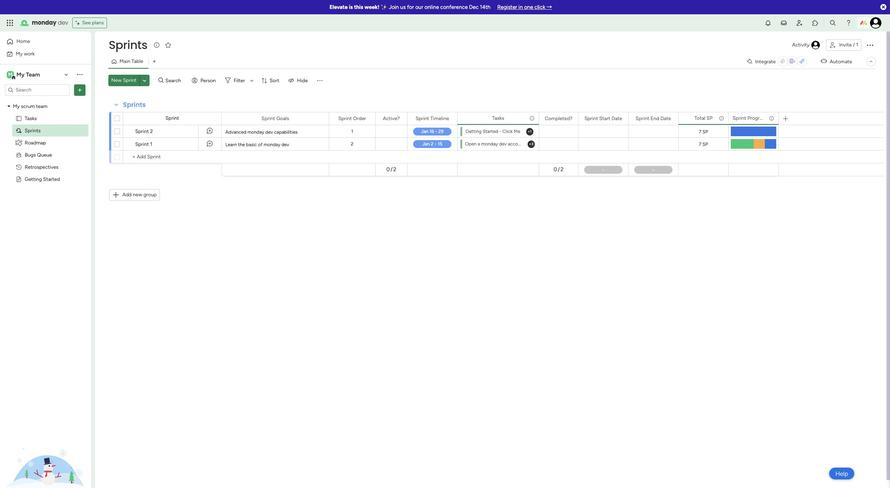Task type: describe. For each thing, give the bounding box(es) containing it.
bugs queue
[[25, 152, 52, 158]]

getting for getting started
[[25, 176, 42, 182]]

dev down '-'
[[499, 141, 507, 147]]

apps image
[[812, 19, 819, 26]]

getting started
[[25, 176, 60, 182]]

options image down workspace options icon
[[76, 86, 83, 94]]

my work button
[[4, 48, 77, 60]]

m
[[8, 71, 13, 77]]

+ Add Sprint text field
[[127, 153, 218, 161]]

tasks inside list box
[[25, 115, 37, 122]]

us
[[400, 4, 406, 10]]

arrow down image
[[248, 76, 256, 85]]

0 horizontal spatial /
[[391, 167, 393, 173]]

add to favorites image
[[165, 41, 172, 48]]

workspace options image
[[76, 71, 83, 78]]

monday right the of
[[264, 142, 280, 147]]

help
[[836, 470, 849, 478]]

options image for sprint timeline
[[447, 113, 452, 125]]

1 vertical spatial sprints field
[[121, 100, 148, 110]]

work
[[24, 51, 35, 57]]

account
[[508, 141, 525, 147]]

1 inside button
[[857, 42, 859, 48]]

0 vertical spatial sprints field
[[107, 37, 149, 53]]

filter
[[234, 77, 245, 84]]

sprint 1
[[135, 141, 152, 147]]

autopilot image
[[821, 57, 827, 66]]

integrate
[[755, 59, 776, 65]]

group
[[143, 192, 157, 198]]

main
[[120, 58, 130, 64]]

total sp
[[695, 115, 713, 121]]

my work
[[16, 51, 35, 57]]

team
[[26, 71, 40, 78]]

automate
[[830, 59, 853, 65]]

see
[[82, 20, 91, 26]]

monday up home button
[[32, 19, 56, 27]]

options image for completed?
[[568, 113, 573, 125]]

activity
[[792, 42, 810, 48]]

1 horizontal spatial /
[[558, 167, 560, 173]]

sprint timeline
[[416, 115, 449, 122]]

sprints inside list box
[[25, 128, 41, 134]]

capabilities
[[274, 130, 298, 135]]

dec
[[469, 4, 479, 10]]

search everything image
[[830, 19, 837, 26]]

options image for tasks
[[529, 112, 534, 124]]

sp inside field
[[707, 115, 713, 121]]

advanced monday dev capabilities
[[225, 130, 298, 135]]

sprint for sprint 1
[[135, 141, 149, 147]]

sprint for sprint progress
[[733, 115, 747, 121]]

plans
[[92, 20, 104, 26]]

learn the basic of monday dev
[[225, 142, 289, 147]]

hide button
[[286, 75, 312, 86]]

person
[[201, 77, 216, 84]]

register
[[498, 4, 517, 10]]

new sprint button
[[108, 75, 139, 86]]

invite / 1 button
[[826, 39, 862, 51]]

1 vertical spatial 1
[[351, 129, 353, 134]]

options image for sprint order
[[365, 113, 370, 125]]

elevate is this week! ✨ join us for our online conference dec 14th
[[330, 4, 491, 10]]

my scrum team
[[13, 103, 47, 109]]

0 vertical spatial sprints
[[109, 37, 147, 53]]

week!
[[365, 4, 380, 10]]

getting started - click me
[[466, 129, 521, 134]]

collapse board header image
[[869, 59, 874, 64]]

sprint 2
[[135, 128, 153, 135]]

Sprint Goals field
[[260, 115, 291, 123]]

scrum
[[21, 103, 35, 109]]

the
[[238, 142, 245, 147]]

Search field
[[164, 76, 185, 86]]

a
[[478, 141, 480, 147]]

Sprint Progress field
[[731, 114, 767, 122]]

options image for sprint progress
[[769, 112, 774, 124]]

2 0 / 2 from the left
[[554, 167, 564, 173]]

sprint progress
[[733, 115, 767, 121]]

filter button
[[222, 75, 256, 86]]

online
[[425, 4, 439, 10]]

notifications image
[[765, 19, 772, 26]]

help image
[[845, 19, 853, 26]]

sprint for sprint end date
[[636, 115, 650, 122]]

register in one click →
[[498, 4, 552, 10]]

Sprint Order field
[[337, 115, 368, 123]]

add
[[122, 192, 132, 198]]

goals
[[276, 115, 289, 122]]

2 vertical spatial sp
[[703, 142, 708, 147]]

elevate
[[330, 4, 348, 10]]

public board image for tasks
[[15, 115, 22, 122]]

click
[[535, 4, 546, 10]]

person button
[[189, 75, 220, 86]]

sort button
[[258, 75, 284, 86]]

monday right a on the right of page
[[481, 141, 498, 147]]

workspace image
[[7, 71, 14, 79]]

advanced
[[225, 130, 246, 135]]

click
[[503, 129, 513, 134]]

home
[[16, 38, 30, 44]]

sprint for sprint order
[[338, 115, 352, 122]]

list box containing my scrum team
[[0, 99, 91, 282]]

sprint start date
[[585, 115, 622, 122]]

invite members image
[[796, 19, 803, 26]]

open
[[465, 141, 477, 147]]

active?
[[383, 115, 400, 122]]

workspace selection element
[[7, 70, 41, 80]]

add view image
[[153, 59, 156, 64]]

me
[[514, 129, 521, 134]]

Active? field
[[381, 115, 402, 123]]

monday dev
[[32, 19, 68, 27]]

column information image for tasks
[[529, 115, 535, 121]]

Sprint Start Date field
[[583, 115, 624, 123]]

-
[[500, 129, 502, 134]]

Total SP field
[[693, 114, 715, 122]]

christina overa image
[[870, 17, 882, 29]]

this
[[354, 4, 363, 10]]



Task type: vqa. For each thing, say whether or not it's contained in the screenshot.
right Started
yes



Task type: locate. For each thing, give the bounding box(es) containing it.
1 0 from the left
[[387, 167, 390, 173]]

sprints field down angle down image
[[121, 100, 148, 110]]

one
[[524, 4, 533, 10]]

1 right "invite"
[[857, 42, 859, 48]]

0 vertical spatial 1
[[857, 42, 859, 48]]

my inside workspace selection element
[[16, 71, 25, 78]]

getting down retrospectives
[[25, 176, 42, 182]]

1 column information image from the left
[[529, 115, 535, 121]]

my for my scrum team
[[13, 103, 20, 109]]

my right caret down image
[[13, 103, 20, 109]]

sprint
[[123, 77, 137, 83], [733, 115, 747, 121], [166, 115, 179, 121], [262, 115, 275, 122], [338, 115, 352, 122], [416, 115, 429, 122], [585, 115, 598, 122], [636, 115, 650, 122], [135, 128, 149, 135], [135, 141, 149, 147]]

1 horizontal spatial 0
[[554, 167, 557, 173]]

public board image for getting started
[[15, 176, 22, 183]]

dev
[[58, 19, 68, 27], [265, 130, 273, 135], [499, 141, 507, 147], [282, 142, 289, 147]]

caret down image
[[8, 104, 10, 109]]

14th
[[480, 4, 491, 10]]

sort
[[270, 77, 279, 84]]

→
[[547, 4, 552, 10]]

date for sprint start date
[[612, 115, 622, 122]]

tasks down my scrum team
[[25, 115, 37, 122]]

my left work on the left of page
[[16, 51, 23, 57]]

see plans
[[82, 20, 104, 26]]

show board description image
[[152, 42, 161, 49]]

end
[[651, 115, 660, 122]]

0 horizontal spatial started
[[43, 176, 60, 182]]

in
[[519, 4, 523, 10]]

invite / 1
[[840, 42, 859, 48]]

tasks inside field
[[492, 115, 504, 121]]

sprint inside sprint end date field
[[636, 115, 650, 122]]

started for getting started - click me
[[483, 129, 498, 134]]

options image for total sp
[[719, 112, 724, 124]]

2 vertical spatial 1
[[150, 141, 152, 147]]

of
[[258, 142, 263, 147]]

0 horizontal spatial 0
[[387, 167, 390, 173]]

2
[[150, 128, 153, 135], [351, 141, 354, 147], [394, 167, 397, 173], [561, 167, 564, 173]]

dapulse integrations image
[[747, 59, 753, 64]]

started inside list box
[[43, 176, 60, 182]]

sprint inside sprint goals field
[[262, 115, 275, 122]]

0
[[387, 167, 390, 173], [554, 167, 557, 173]]

select product image
[[6, 19, 14, 26]]

add new group
[[122, 192, 157, 198]]

retrospectives
[[25, 164, 58, 170]]

new sprint
[[111, 77, 137, 83]]

sprint inside sprint order 'field'
[[338, 115, 352, 122]]

register in one click → link
[[498, 4, 552, 10]]

activity button
[[790, 39, 823, 51]]

2 7 from the top
[[699, 142, 702, 147]]

started left '-'
[[483, 129, 498, 134]]

0 horizontal spatial date
[[612, 115, 622, 122]]

sprint inside sprint progress field
[[733, 115, 747, 121]]

start
[[600, 115, 611, 122]]

0 vertical spatial 7 sp
[[699, 129, 708, 135]]

Sprint Timeline field
[[414, 115, 451, 123]]

0 vertical spatial public board image
[[15, 115, 22, 122]]

1 horizontal spatial date
[[661, 115, 671, 122]]

new
[[111, 77, 122, 83]]

0 vertical spatial my
[[16, 51, 23, 57]]

1
[[857, 42, 859, 48], [351, 129, 353, 134], [150, 141, 152, 147]]

bugs
[[25, 152, 36, 158]]

my team
[[16, 71, 40, 78]]

/ inside button
[[853, 42, 855, 48]]

/
[[853, 42, 855, 48], [391, 167, 393, 173], [558, 167, 560, 173]]

learn
[[225, 142, 237, 147]]

sprint inside "field"
[[416, 115, 429, 122]]

1 down sprint 2
[[150, 141, 152, 147]]

my right workspace icon
[[16, 71, 25, 78]]

open a monday dev account
[[465, 141, 525, 147]]

monday
[[32, 19, 56, 27], [248, 130, 264, 135], [481, 141, 498, 147], [264, 142, 280, 147]]

column information image
[[529, 115, 535, 121], [719, 115, 725, 121], [769, 115, 775, 121]]

Completed? field
[[543, 115, 574, 123]]

1 vertical spatial started
[[43, 176, 60, 182]]

main table
[[120, 58, 143, 64]]

for
[[407, 4, 414, 10]]

date inside field
[[661, 115, 671, 122]]

column information image for sprint progress
[[769, 115, 775, 121]]

getting inside list box
[[25, 176, 42, 182]]

sprints field up main table button
[[107, 37, 149, 53]]

1 horizontal spatial started
[[483, 129, 498, 134]]

new
[[133, 192, 142, 198]]

dev down sprint goals field
[[265, 130, 273, 135]]

conference
[[441, 4, 468, 10]]

Tasks field
[[491, 114, 506, 122]]

0 horizontal spatial 1
[[150, 141, 152, 147]]

table
[[132, 58, 143, 64]]

sprint inside sprint start date field
[[585, 115, 598, 122]]

date for sprint end date
[[661, 115, 671, 122]]

2 column information image from the left
[[719, 115, 725, 121]]

roadmap
[[25, 140, 46, 146]]

dev left "see"
[[58, 19, 68, 27]]

started down retrospectives
[[43, 176, 60, 182]]

7 sp
[[699, 129, 708, 135], [699, 142, 708, 147]]

sprints up main table button
[[109, 37, 147, 53]]

progress
[[748, 115, 767, 121]]

angle down image
[[143, 78, 146, 83]]

sprint for sprint 2
[[135, 128, 149, 135]]

Sprints field
[[107, 37, 149, 53], [121, 100, 148, 110]]

1 0 / 2 from the left
[[387, 167, 397, 173]]

options image left completed?
[[529, 112, 534, 124]]

0 horizontal spatial tasks
[[25, 115, 37, 122]]

started
[[483, 129, 498, 134], [43, 176, 60, 182]]

1 vertical spatial my
[[16, 71, 25, 78]]

main table button
[[108, 56, 149, 67]]

home button
[[4, 36, 77, 47]]

2 vertical spatial sprints
[[25, 128, 41, 134]]

option
[[0, 100, 91, 101]]

total
[[695, 115, 706, 121]]

date right start
[[612, 115, 622, 122]]

public board image
[[15, 115, 22, 122], [15, 176, 22, 183]]

hide
[[297, 77, 308, 84]]

0 horizontal spatial 0 / 2
[[387, 167, 397, 173]]

✨
[[381, 4, 388, 10]]

getting
[[466, 129, 482, 134], [25, 176, 42, 182]]

0 horizontal spatial getting
[[25, 176, 42, 182]]

1 horizontal spatial tasks
[[492, 115, 504, 121]]

1 7 from the top
[[699, 129, 702, 135]]

add new group button
[[109, 189, 160, 201]]

2 public board image from the top
[[15, 176, 22, 183]]

completed?
[[545, 115, 573, 122]]

2 horizontal spatial /
[[853, 42, 855, 48]]

1 vertical spatial 7 sp
[[699, 142, 708, 147]]

queue
[[37, 152, 52, 158]]

tasks up '-'
[[492, 115, 504, 121]]

1 horizontal spatial column information image
[[719, 115, 725, 121]]

column information image for total sp
[[719, 115, 725, 121]]

tasks
[[492, 115, 504, 121], [25, 115, 37, 122]]

options image
[[76, 86, 83, 94], [529, 112, 534, 124], [719, 112, 724, 124], [769, 112, 774, 124], [669, 113, 674, 125]]

0 vertical spatial started
[[483, 129, 498, 134]]

sprint inside new sprint button
[[123, 77, 137, 83]]

sprint for sprint timeline
[[416, 115, 429, 122]]

getting up the open on the top right of page
[[466, 129, 482, 134]]

options image right total sp field
[[719, 112, 724, 124]]

0 vertical spatial getting
[[466, 129, 482, 134]]

date
[[612, 115, 622, 122], [661, 115, 671, 122]]

date inside field
[[612, 115, 622, 122]]

team
[[36, 103, 47, 109]]

started for getting started
[[43, 176, 60, 182]]

sprint for sprint
[[166, 115, 179, 121]]

join
[[389, 4, 399, 10]]

sprint order
[[338, 115, 366, 122]]

2 7 sp from the top
[[699, 142, 708, 147]]

dev down capabilities
[[282, 142, 289, 147]]

sprint for sprint start date
[[585, 115, 598, 122]]

sprint goals
[[262, 115, 289, 122]]

column information image right total sp field
[[719, 115, 725, 121]]

options image for active?
[[397, 113, 402, 125]]

my for my team
[[16, 71, 25, 78]]

basic
[[246, 142, 257, 147]]

public board image down scrum
[[15, 115, 22, 122]]

sprints
[[109, 37, 147, 53], [123, 100, 146, 109], [25, 128, 41, 134]]

3 column information image from the left
[[769, 115, 775, 121]]

is
[[349, 4, 353, 10]]

sprint for sprint goals
[[262, 115, 275, 122]]

column information image right the progress
[[769, 115, 775, 121]]

1 date from the left
[[612, 115, 622, 122]]

1 vertical spatial public board image
[[15, 176, 22, 183]]

Sprint End Date field
[[634, 115, 673, 123]]

see plans button
[[72, 18, 107, 28]]

2 horizontal spatial 1
[[857, 42, 859, 48]]

column information image left completed?
[[529, 115, 535, 121]]

0 vertical spatial 7
[[699, 129, 702, 135]]

1 public board image from the top
[[15, 115, 22, 122]]

my inside list box
[[13, 103, 20, 109]]

date right end on the top of page
[[661, 115, 671, 122]]

1 horizontal spatial getting
[[466, 129, 482, 134]]

1 vertical spatial 7
[[699, 142, 702, 147]]

1 horizontal spatial 0 / 2
[[554, 167, 564, 173]]

2 0 from the left
[[554, 167, 557, 173]]

my inside button
[[16, 51, 23, 57]]

1 7 sp from the top
[[699, 129, 708, 135]]

menu image
[[316, 77, 324, 84]]

options image right the progress
[[769, 112, 774, 124]]

help button
[[830, 468, 855, 480]]

our
[[415, 4, 423, 10]]

options image
[[866, 41, 875, 49], [365, 113, 370, 125], [397, 113, 402, 125], [447, 113, 452, 125], [568, 113, 573, 125], [618, 113, 623, 125]]

timeline
[[431, 115, 449, 122]]

my
[[16, 51, 23, 57], [16, 71, 25, 78], [13, 103, 20, 109]]

sp
[[707, 115, 713, 121], [703, 129, 708, 135], [703, 142, 708, 147]]

public board image left getting started
[[15, 176, 22, 183]]

v2 search image
[[158, 76, 164, 85]]

0 horizontal spatial column information image
[[529, 115, 535, 121]]

2 horizontal spatial column information image
[[769, 115, 775, 121]]

2 vertical spatial my
[[13, 103, 20, 109]]

list box
[[0, 99, 91, 282]]

invite
[[840, 42, 852, 48]]

options image for sprint start date
[[618, 113, 623, 125]]

sprint end date
[[636, 115, 671, 122]]

monday up "learn the basic of monday dev"
[[248, 130, 264, 135]]

Search in workspace field
[[15, 86, 60, 94]]

my for my work
[[16, 51, 23, 57]]

inbox image
[[781, 19, 788, 26]]

1 horizontal spatial 1
[[351, 129, 353, 134]]

1 vertical spatial getting
[[25, 176, 42, 182]]

lottie animation element
[[0, 416, 91, 489]]

lottie animation image
[[0, 416, 91, 489]]

options image right end on the top of page
[[669, 113, 674, 125]]

1 down sprint order 'field' at the top left of the page
[[351, 129, 353, 134]]

sprints up "roadmap"
[[25, 128, 41, 134]]

getting for getting started - click me
[[466, 129, 482, 134]]

1 vertical spatial sp
[[703, 129, 708, 135]]

sprints down angle down image
[[123, 100, 146, 109]]

1 vertical spatial sprints
[[123, 100, 146, 109]]

0 vertical spatial sp
[[707, 115, 713, 121]]

2 date from the left
[[661, 115, 671, 122]]



